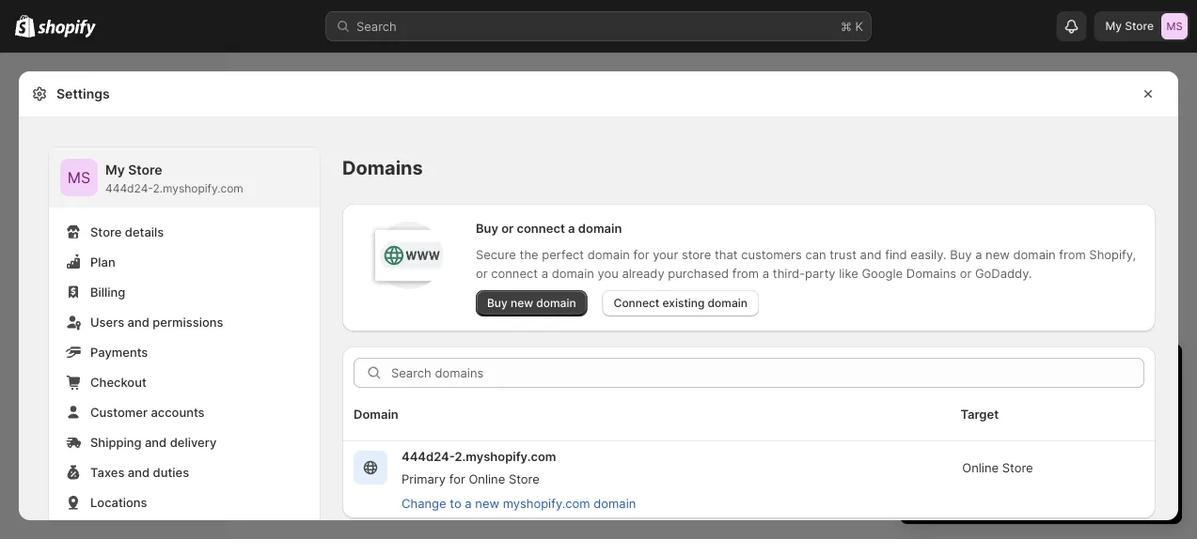 Task type: describe. For each thing, give the bounding box(es) containing it.
⌘ k
[[841, 19, 863, 33]]

you
[[598, 266, 619, 281]]

$50
[[934, 433, 957, 447]]

like
[[839, 266, 858, 281]]

your inside to customize your online store and add bonus features
[[1133, 433, 1158, 447]]

billing
[[90, 285, 125, 300]]

and right users
[[128, 315, 149, 330]]

my store
[[1105, 19, 1154, 33]]

domain inside "button"
[[594, 497, 636, 511]]

$1/month
[[1037, 414, 1092, 428]]

to customize your online store and add bonus features
[[934, 433, 1158, 466]]

a down the customers
[[762, 266, 769, 281]]

0 vertical spatial from
[[1059, 247, 1086, 262]]

months
[[971, 414, 1014, 428]]

0 vertical spatial domains
[[342, 157, 423, 180]]

details
[[125, 225, 164, 239]]

checkout
[[90, 375, 146, 390]]

for for first 3 months for $1/month
[[1018, 414, 1034, 428]]

trial
[[1083, 361, 1117, 384]]

0 horizontal spatial shopify image
[[15, 15, 35, 37]]

444d24-2.myshopify.com primary for online store
[[402, 450, 556, 487]]

secure the perfect domain for your store that customers can trust and find easily. buy a new domain from shopify, or connect a domain you already purchased from a third-party like google domains or godaddy.
[[476, 247, 1136, 281]]

1 vertical spatial store
[[985, 433, 1015, 447]]

my store 444d24-2.myshopify.com
[[105, 162, 243, 196]]

users and permissions link
[[60, 309, 308, 336]]

connect inside secure the perfect domain for your store that customers can trust and find easily. buy a new domain from shopify, or connect a domain you already purchased from a third-party like google domains or godaddy.
[[491, 266, 538, 281]]

can
[[805, 247, 826, 262]]

customers
[[741, 247, 802, 262]]

store inside 444d24-2.myshopify.com primary for online store
[[509, 472, 540, 487]]

ms button
[[60, 159, 98, 197]]

for for 444d24-2.myshopify.com primary for online store
[[449, 472, 465, 487]]

store up plan
[[90, 225, 122, 239]]

444d24- inside 444d24-2.myshopify.com primary for online store
[[402, 450, 455, 464]]

settings
[[56, 86, 110, 102]]

secure
[[476, 247, 516, 262]]

3 days left in your trial button
[[900, 344, 1182, 384]]

store for my store 444d24-2.myshopify.com
[[128, 162, 162, 178]]

online store
[[962, 461, 1033, 475]]

store for my store
[[1125, 19, 1154, 33]]

switch
[[919, 395, 958, 410]]

first 3 months for $1/month
[[934, 414, 1092, 428]]

taxes and duties
[[90, 465, 189, 480]]

to inside to customize your online store and add bonus features
[[1055, 433, 1067, 447]]

1 horizontal spatial 3
[[960, 414, 968, 428]]

plan link
[[60, 249, 308, 276]]

3 inside dropdown button
[[919, 361, 931, 384]]

shop settings menu element
[[49, 148, 320, 540]]

customer accounts
[[90, 405, 205, 420]]

for inside secure the perfect domain for your store that customers can trust and find easily. buy a new domain from shopify, or connect a domain you already purchased from a third-party like google domains or godaddy.
[[633, 247, 649, 262]]

domains inside secure the perfect domain for your store that customers can trust and find easily. buy a new domain from shopify, or connect a domain you already purchased from a third-party like google domains or godaddy.
[[906, 266, 956, 281]]

the
[[520, 247, 539, 262]]

target
[[961, 407, 999, 422]]

store details
[[90, 225, 164, 239]]

plan
[[90, 255, 115, 269]]

customer
[[90, 405, 148, 420]]

shipping and delivery
[[90, 435, 217, 450]]

payments link
[[60, 339, 308, 366]]

online inside 444d24-2.myshopify.com primary for online store
[[469, 472, 505, 487]]

days
[[936, 361, 978, 384]]

2.myshopify.com inside my store 444d24-2.myshopify.com
[[153, 182, 243, 196]]

444d24- inside my store 444d24-2.myshopify.com
[[105, 182, 153, 196]]

existing
[[662, 297, 705, 310]]

find
[[885, 247, 907, 262]]

Search domains search field
[[391, 358, 1144, 388]]

0 horizontal spatial from
[[732, 266, 759, 281]]

third-
[[773, 266, 805, 281]]

new inside "button"
[[475, 497, 499, 511]]

credit
[[1018, 433, 1052, 447]]

delivery
[[170, 435, 217, 450]]

locations
[[90, 496, 147, 510]]

⌘
[[841, 19, 852, 33]]

purchased
[[668, 266, 729, 281]]

and down "customer accounts"
[[145, 435, 167, 450]]

plan
[[1015, 395, 1039, 410]]

a up godaddy.
[[975, 247, 982, 262]]

features
[[1094, 451, 1142, 466]]

online
[[934, 451, 968, 466]]

1 horizontal spatial online
[[962, 461, 999, 475]]

your inside dropdown button
[[1039, 361, 1078, 384]]

shipping
[[90, 435, 142, 450]]

add
[[1030, 451, 1052, 466]]

to for change to a new myshopify.com domain
[[450, 497, 461, 511]]

trust
[[830, 247, 857, 262]]

perfect
[[542, 247, 584, 262]]

left
[[984, 361, 1013, 384]]

$50 app store credit link
[[934, 433, 1052, 447]]

buy for buy or connect a domain
[[476, 221, 498, 236]]

google
[[862, 266, 903, 281]]

domain
[[354, 407, 399, 422]]

taxes
[[90, 465, 124, 480]]

paid
[[987, 395, 1012, 410]]

$50 app store credit
[[934, 433, 1052, 447]]

users
[[90, 315, 124, 330]]

a down perfect
[[541, 266, 548, 281]]

shipping and delivery link
[[60, 430, 308, 456]]

change to a new myshopify.com domain
[[402, 497, 636, 511]]

k
[[855, 19, 863, 33]]

checkout link
[[60, 370, 308, 396]]

buy or connect a domain
[[476, 221, 622, 236]]

get:
[[1068, 395, 1090, 410]]

and inside secure the perfect domain for your store that customers can trust and find easily. buy a new domain from shopify, or connect a domain you already purchased from a third-party like google domains or godaddy.
[[860, 247, 882, 262]]



Task type: vqa. For each thing, say whether or not it's contained in the screenshot.
the topmost New
yes



Task type: locate. For each thing, give the bounding box(es) containing it.
3
[[919, 361, 931, 384], [960, 414, 968, 428]]

1 horizontal spatial your
[[1039, 361, 1078, 384]]

0 vertical spatial your
[[653, 247, 678, 262]]

billing link
[[60, 279, 308, 306]]

1 horizontal spatial new
[[511, 297, 533, 310]]

and right taxes at the left of page
[[128, 465, 150, 480]]

0 horizontal spatial my
[[105, 162, 125, 178]]

1 vertical spatial my
[[105, 162, 125, 178]]

from
[[1059, 247, 1086, 262], [732, 266, 759, 281]]

1 vertical spatial from
[[732, 266, 759, 281]]

my for my store
[[1105, 19, 1122, 33]]

from left shopify,
[[1059, 247, 1086, 262]]

myshopify.com
[[503, 497, 590, 511]]

1 horizontal spatial from
[[1059, 247, 1086, 262]]

0 vertical spatial store
[[682, 247, 711, 262]]

my store image
[[60, 159, 98, 197]]

change
[[402, 497, 446, 511]]

1 horizontal spatial for
[[633, 247, 649, 262]]

locations link
[[60, 490, 308, 516]]

1 vertical spatial 2.myshopify.com
[[455, 450, 556, 464]]

shopify image
[[15, 15, 35, 37], [38, 19, 96, 38]]

2 horizontal spatial your
[[1133, 433, 1158, 447]]

store down credit
[[1002, 461, 1033, 475]]

app
[[960, 433, 982, 447]]

my for my store 444d24-2.myshopify.com
[[105, 162, 125, 178]]

0 vertical spatial for
[[633, 247, 649, 262]]

connect up the on the top left of page
[[517, 221, 565, 236]]

1 horizontal spatial 2.myshopify.com
[[455, 450, 556, 464]]

and inside to customize your online store and add bonus features
[[1005, 451, 1026, 466]]

godaddy.
[[975, 266, 1032, 281]]

1 vertical spatial buy
[[950, 247, 972, 262]]

3 left days
[[919, 361, 931, 384]]

new
[[986, 247, 1010, 262], [511, 297, 533, 310], [475, 497, 499, 511]]

store details link
[[60, 219, 308, 245]]

my inside my store 444d24-2.myshopify.com
[[105, 162, 125, 178]]

a inside change to a new myshopify.com domain "button"
[[465, 497, 472, 511]]

buy up secure on the top
[[476, 221, 498, 236]]

primary
[[402, 472, 446, 487]]

1 vertical spatial your
[[1039, 361, 1078, 384]]

0 vertical spatial buy
[[476, 221, 498, 236]]

taxes and duties link
[[60, 460, 308, 486]]

0 horizontal spatial to
[[450, 497, 461, 511]]

2 horizontal spatial new
[[986, 247, 1010, 262]]

first
[[934, 414, 957, 428]]

1 vertical spatial to
[[1055, 433, 1067, 447]]

0 horizontal spatial 3
[[919, 361, 931, 384]]

switch to a paid plan and get:
[[919, 395, 1090, 410]]

permissions
[[153, 315, 223, 330]]

for inside 444d24-2.myshopify.com primary for online store
[[449, 472, 465, 487]]

party
[[805, 266, 836, 281]]

3 days left in your trial
[[919, 361, 1117, 384]]

to
[[961, 395, 973, 410], [1055, 433, 1067, 447], [450, 497, 461, 511]]

change to a new myshopify.com domain button
[[390, 491, 647, 517]]

my
[[1105, 19, 1122, 33], [105, 162, 125, 178]]

easily.
[[911, 247, 947, 262]]

2 vertical spatial store
[[972, 451, 1001, 466]]

1 vertical spatial 444d24-
[[402, 450, 455, 464]]

accounts
[[151, 405, 205, 420]]

duties
[[153, 465, 189, 480]]

444d24- up store details
[[105, 182, 153, 196]]

2 horizontal spatial for
[[1018, 414, 1034, 428]]

2 vertical spatial to
[[450, 497, 461, 511]]

1 horizontal spatial 444d24-
[[402, 450, 455, 464]]

connect existing domain link
[[602, 291, 759, 317]]

2 vertical spatial for
[[449, 472, 465, 487]]

store inside secure the perfect domain for your store that customers can trust and find easily. buy a new domain from shopify, or connect a domain you already purchased from a third-party like google domains or godaddy.
[[682, 247, 711, 262]]

for
[[633, 247, 649, 262], [1018, 414, 1034, 428], [449, 472, 465, 487]]

1 horizontal spatial to
[[961, 395, 973, 410]]

buy inside secure the perfect domain for your store that customers can trust and find easily. buy a new domain from shopify, or connect a domain you already purchased from a third-party like google domains or godaddy.
[[950, 247, 972, 262]]

bonus
[[1055, 451, 1091, 466]]

0 horizontal spatial online
[[469, 472, 505, 487]]

settings dialog
[[19, 71, 1178, 540]]

domain
[[578, 221, 622, 236], [587, 247, 630, 262], [1013, 247, 1056, 262], [552, 266, 594, 281], [536, 297, 576, 310], [708, 297, 748, 310], [594, 497, 636, 511]]

new inside secure the perfect domain for your store that customers can trust and find easily. buy a new domain from shopify, or connect a domain you already purchased from a third-party like google domains or godaddy.
[[986, 247, 1010, 262]]

0 horizontal spatial domains
[[342, 157, 423, 180]]

your up "features"
[[1133, 433, 1158, 447]]

1 horizontal spatial my
[[1105, 19, 1122, 33]]

store up the 'change to a new myshopify.com domain'
[[509, 472, 540, 487]]

and up google
[[860, 247, 882, 262]]

store up purchased in the right of the page
[[682, 247, 711, 262]]

my left my store image
[[1105, 19, 1122, 33]]

a inside 3 days left in your trial element
[[976, 395, 983, 410]]

3 days left in your trial element
[[900, 393, 1182, 525]]

2.myshopify.com up the 'change to a new myshopify.com domain'
[[455, 450, 556, 464]]

444d24-
[[105, 182, 153, 196], [402, 450, 455, 464]]

0 horizontal spatial new
[[475, 497, 499, 511]]

1 vertical spatial for
[[1018, 414, 1034, 428]]

store up details
[[128, 162, 162, 178]]

2.myshopify.com
[[153, 182, 243, 196], [455, 450, 556, 464]]

444d24- up the primary
[[402, 450, 455, 464]]

2 vertical spatial buy
[[487, 297, 508, 310]]

to right the switch
[[961, 395, 973, 410]]

for down the plan
[[1018, 414, 1034, 428]]

buy new domain link
[[476, 291, 587, 317]]

your
[[653, 247, 678, 262], [1039, 361, 1078, 384], [1133, 433, 1158, 447]]

in
[[1018, 361, 1033, 384]]

1 horizontal spatial domains
[[906, 266, 956, 281]]

users and permissions
[[90, 315, 223, 330]]

0 vertical spatial connect
[[517, 221, 565, 236]]

1 vertical spatial connect
[[491, 266, 538, 281]]

0 vertical spatial 444d24-
[[105, 182, 153, 196]]

a
[[568, 221, 575, 236], [975, 247, 982, 262], [541, 266, 548, 281], [762, 266, 769, 281], [976, 395, 983, 410], [465, 497, 472, 511]]

online up the 'change to a new myshopify.com domain'
[[469, 472, 505, 487]]

your inside secure the perfect domain for your store that customers can trust and find easily. buy a new domain from shopify, or connect a domain you already purchased from a third-party like google domains or godaddy.
[[653, 247, 678, 262]]

0 horizontal spatial your
[[653, 247, 678, 262]]

0 horizontal spatial or
[[476, 266, 488, 281]]

new down the on the top left of page
[[511, 297, 533, 310]]

your up already
[[653, 247, 678, 262]]

my store image
[[1161, 13, 1188, 39]]

shopify,
[[1089, 247, 1136, 262]]

a left paid
[[976, 395, 983, 410]]

0 horizontal spatial 444d24-
[[105, 182, 153, 196]]

from down that
[[732, 266, 759, 281]]

3 right first
[[960, 414, 968, 428]]

1 vertical spatial 3
[[960, 414, 968, 428]]

buy new domain
[[487, 297, 576, 310]]

new up godaddy.
[[986, 247, 1010, 262]]

customize
[[1070, 433, 1129, 447]]

store for online store
[[1002, 461, 1033, 475]]

and
[[860, 247, 882, 262], [128, 315, 149, 330], [1043, 395, 1064, 410], [145, 435, 167, 450], [1005, 451, 1026, 466], [128, 465, 150, 480]]

store
[[682, 247, 711, 262], [985, 433, 1015, 447], [972, 451, 1001, 466]]

already
[[622, 266, 665, 281]]

store left my store image
[[1125, 19, 1154, 33]]

1 vertical spatial domains
[[906, 266, 956, 281]]

payments
[[90, 345, 148, 360]]

2.myshopify.com inside 444d24-2.myshopify.com primary for online store
[[455, 450, 556, 464]]

buy down secure on the top
[[487, 297, 508, 310]]

a down 444d24-2.myshopify.com primary for online store
[[465, 497, 472, 511]]

0 horizontal spatial for
[[449, 472, 465, 487]]

for up already
[[633, 247, 649, 262]]

to for switch to a paid plan and get:
[[961, 395, 973, 410]]

a up perfect
[[568, 221, 575, 236]]

1 vertical spatial new
[[511, 297, 533, 310]]

1 horizontal spatial shopify image
[[38, 19, 96, 38]]

store inside my store 444d24-2.myshopify.com
[[128, 162, 162, 178]]

store
[[1125, 19, 1154, 33], [128, 162, 162, 178], [90, 225, 122, 239], [1002, 461, 1033, 475], [509, 472, 540, 487]]

and left add
[[1005, 451, 1026, 466]]

2 vertical spatial new
[[475, 497, 499, 511]]

or
[[501, 221, 514, 236], [476, 266, 488, 281], [960, 266, 972, 281]]

0 vertical spatial 3
[[919, 361, 931, 384]]

or left godaddy.
[[960, 266, 972, 281]]

and up $1/month
[[1043, 395, 1064, 410]]

connect existing domain
[[614, 297, 748, 310]]

2 horizontal spatial to
[[1055, 433, 1067, 447]]

online
[[962, 461, 999, 475], [469, 472, 505, 487]]

2 horizontal spatial or
[[960, 266, 972, 281]]

or up secure on the top
[[501, 221, 514, 236]]

customer accounts link
[[60, 400, 308, 426]]

your right in
[[1039, 361, 1078, 384]]

my right ms button
[[105, 162, 125, 178]]

for right the primary
[[449, 472, 465, 487]]

0 vertical spatial my
[[1105, 19, 1122, 33]]

to inside change to a new myshopify.com domain "button"
[[450, 497, 461, 511]]

search
[[356, 19, 397, 33]]

dialog
[[1186, 71, 1197, 540]]

domains
[[342, 157, 423, 180], [906, 266, 956, 281]]

store down months
[[985, 433, 1015, 447]]

connect down the on the top left of page
[[491, 266, 538, 281]]

2 vertical spatial your
[[1133, 433, 1158, 447]]

0 horizontal spatial 2.myshopify.com
[[153, 182, 243, 196]]

connect
[[614, 297, 659, 310]]

store inside to customize your online store and add bonus features
[[972, 451, 1001, 466]]

0 vertical spatial to
[[961, 395, 973, 410]]

1 horizontal spatial or
[[501, 221, 514, 236]]

for inside 3 days left in your trial element
[[1018, 414, 1034, 428]]

online down app
[[962, 461, 999, 475]]

0 vertical spatial new
[[986, 247, 1010, 262]]

buy right easily.
[[950, 247, 972, 262]]

to right change at the left of the page
[[450, 497, 461, 511]]

or down secure on the top
[[476, 266, 488, 281]]

to down $1/month
[[1055, 433, 1067, 447]]

0 vertical spatial 2.myshopify.com
[[153, 182, 243, 196]]

2.myshopify.com up store details link
[[153, 182, 243, 196]]

that
[[715, 247, 738, 262]]

new down 444d24-2.myshopify.com primary for online store
[[475, 497, 499, 511]]

store down $50 app store credit
[[972, 451, 1001, 466]]

buy for buy new domain
[[487, 297, 508, 310]]



